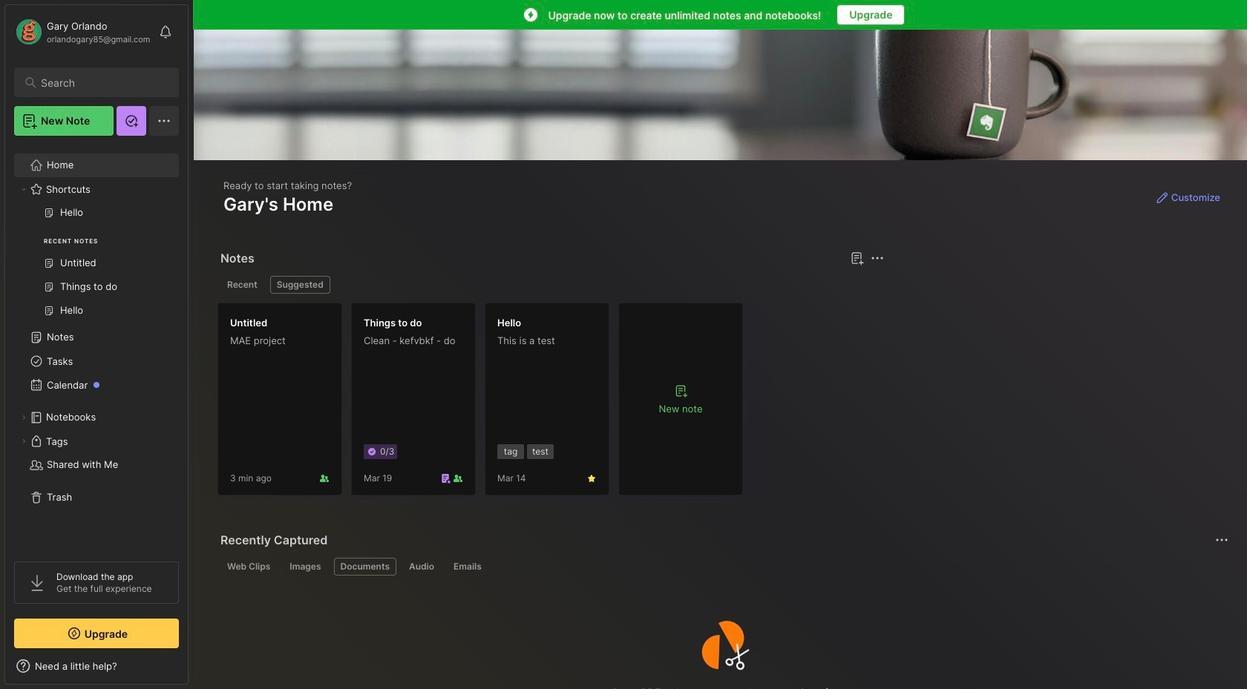 Task type: locate. For each thing, give the bounding box(es) containing it.
More actions field
[[1212, 530, 1233, 551]]

tree
[[5, 145, 188, 549]]

expand notebooks image
[[19, 414, 28, 423]]

row group
[[218, 303, 752, 505]]

1 vertical spatial tab list
[[221, 559, 1227, 576]]

group
[[14, 201, 178, 332]]

tab
[[221, 276, 264, 294], [270, 276, 330, 294], [221, 559, 277, 576], [283, 559, 328, 576], [334, 559, 397, 576], [403, 559, 441, 576], [447, 559, 489, 576]]

expand tags image
[[19, 437, 28, 446]]

None search field
[[41, 74, 166, 91]]

WHAT'S NEW field
[[5, 655, 188, 679]]

1 tab list from the top
[[221, 276, 883, 294]]

0 vertical spatial tab list
[[221, 276, 883, 294]]

tab list
[[221, 276, 883, 294], [221, 559, 1227, 576]]

Search text field
[[41, 76, 166, 90]]

main element
[[0, 0, 193, 690]]



Task type: describe. For each thing, give the bounding box(es) containing it.
click to collapse image
[[188, 662, 199, 680]]

2 tab list from the top
[[221, 559, 1227, 576]]

tree inside main "element"
[[5, 145, 188, 549]]

Account field
[[14, 17, 150, 47]]

none search field inside main "element"
[[41, 74, 166, 91]]

more actions image
[[1214, 532, 1231, 550]]

group inside main "element"
[[14, 201, 178, 332]]



Task type: vqa. For each thing, say whether or not it's contained in the screenshot.
the top '5 minutes ago'
no



